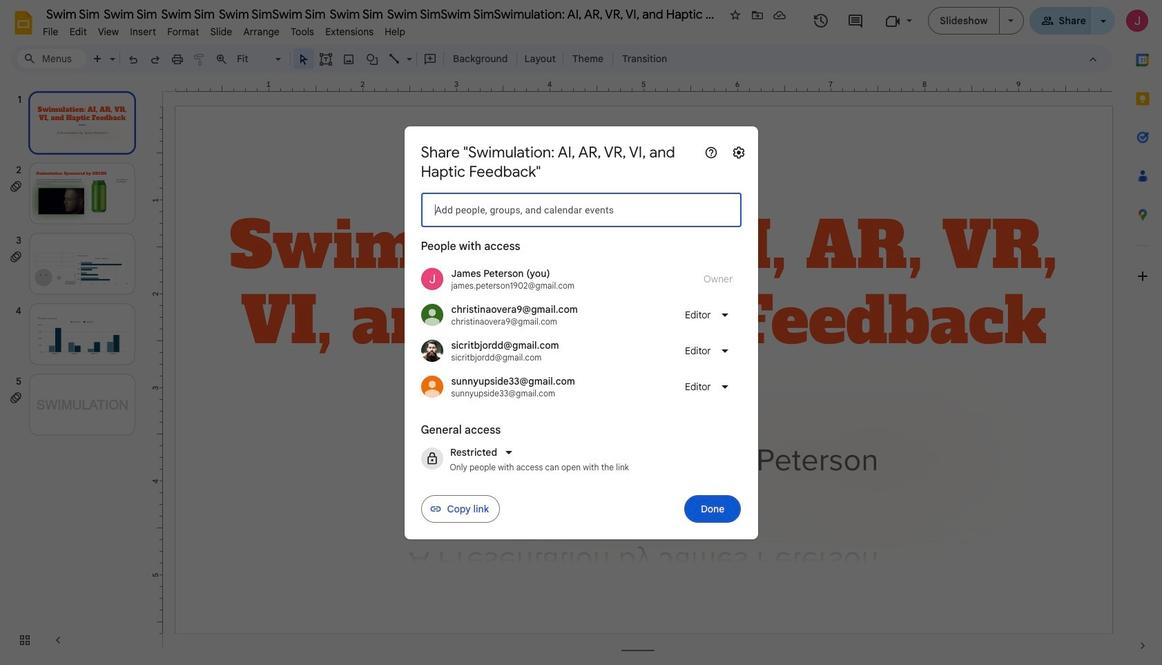Task type: vqa. For each thing, say whether or not it's contained in the screenshot.
Rename text field
yes



Task type: locate. For each thing, give the bounding box(es) containing it.
star image
[[729, 8, 743, 22]]

tab list
[[1124, 41, 1163, 627]]

menu bar inside menu bar banner
[[37, 18, 411, 41]]

add comment (⌘+option+m) image
[[424, 52, 437, 66]]

navigation
[[0, 78, 152, 665]]

zoom image
[[215, 52, 229, 66]]

hide the menus (ctrl+shift+f) image
[[1087, 52, 1101, 66]]

move image
[[751, 8, 765, 22]]

undo (⌘z) image
[[126, 52, 140, 66]]

application
[[0, 0, 1163, 665]]

text box image
[[319, 52, 333, 66]]

redo (⌘y) image
[[149, 52, 162, 66]]

menu bar
[[37, 18, 411, 41]]



Task type: describe. For each thing, give the bounding box(es) containing it.
show all comments image
[[848, 13, 864, 29]]

share. shared with 3 people. image
[[1042, 14, 1054, 27]]

Menus field
[[17, 49, 86, 68]]

new slide (ctrl+m) image
[[91, 52, 105, 66]]

menu bar banner
[[0, 0, 1163, 665]]

Star checkbox
[[726, 6, 746, 25]]

main toolbar
[[86, 48, 675, 69]]

tab list inside menu bar banner
[[1124, 41, 1163, 627]]

line image
[[388, 52, 402, 66]]

slides home image
[[11, 10, 36, 35]]

document status: saved to drive. image
[[773, 8, 787, 22]]

Rename text field
[[37, 6, 725, 22]]

last edit was on october 30, 2023 image
[[814, 12, 830, 29]]

paint format image
[[193, 52, 207, 66]]

select (esc) image
[[297, 52, 311, 66]]

print (⌘p) image
[[171, 52, 184, 66]]



